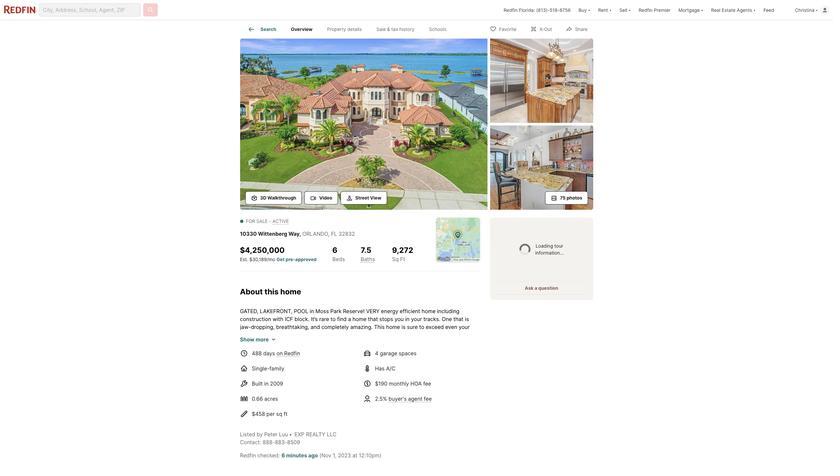 Task type: vqa. For each thing, say whether or not it's contained in the screenshot.
$4,250,000
yes



Task type: describe. For each thing, give the bounding box(es) containing it.
0 vertical spatial a
[[457, 332, 461, 338]]

0 horizontal spatial this
[[265, 287, 279, 297]]

cozy.
[[464, 403, 477, 410]]

including up 'dinners.'
[[304, 411, 326, 417]]

the down 0.66
[[256, 403, 264, 410]]

question
[[539, 285, 559, 291]]

days
[[263, 350, 275, 357]]

redfin for florida:
[[504, 7, 518, 13]]

ask a question link
[[525, 285, 559, 291]]

1 horizontal spatial for
[[343, 355, 350, 362]]

square-
[[454, 371, 473, 378]]

0 vertical spatial an
[[240, 363, 246, 370]]

with down floating
[[309, 379, 319, 386]]

7
[[268, 387, 271, 394]]

0 vertical spatial spaces
[[399, 350, 417, 357]]

fee for 2.5% buyer's agent fee
[[424, 396, 432, 402]]

home down the into
[[410, 379, 424, 386]]

sale & tax history tab
[[369, 21, 422, 37]]

ceiling
[[440, 427, 456, 433]]

with down lakefront,
[[273, 316, 283, 323]]

a right ask
[[535, 285, 538, 291]]

overview
[[291, 26, 313, 32]]

the down feel
[[428, 371, 436, 378]]

lakefront,
[[260, 308, 293, 315]]

est.
[[240, 257, 248, 262]]

a right find at the left bottom of page
[[348, 316, 351, 323]]

home up up
[[306, 332, 320, 338]]

1 vertical spatial room
[[419, 419, 431, 425]]

two-
[[318, 395, 329, 402]]

car
[[384, 340, 392, 346]]

3d walkthrough
[[260, 195, 296, 201]]

fireplace
[[363, 395, 384, 402]]

built
[[252, 381, 263, 387]]

captivates
[[240, 395, 266, 402]]

ago
[[309, 452, 318, 459]]

dining
[[355, 411, 370, 417]]

the up the 'garages'
[[395, 332, 403, 338]]

1 vertical spatial double
[[343, 450, 360, 457]]

tour
[[555, 243, 564, 249]]

redfin down driveway
[[284, 350, 300, 357]]

at inside gated, lakefront, pool in moss park reserve! very energy efficient home including construction with icf block. it's rare to find a home that stops you in your tracks. one that is jaw-dropping, breathtaking, and completely amazing. this home is sure to exceed even your wildest dreams. while the home is the property's crown jewel, the grounds create awe. a brick paver circular driveway winds up to the home with split 2-car garages to store all your cars, boats and water toys. positioned on a . 66 home site and surrounded by lush, mature landscaping including palm trees, fenced for privacy with multiple covered patios, balconies and an expansive pool deck all overlooking the sparkling lake. arriving here will feel like a fairytale, as the grand foyer with floating double spiral staircases welcomes you into the 9,272-square- foot home. artfully created with every luxury and detail in mind, this home encompasses 6 bedrooms, 7 full bathrooms and 1 half bathrooms. your fantasy comes to life as this masterpiece captivates you at every turn. a two-story ceiling, fireplace and oversized palladian windows grace the living room, maximizing natural light and making formal gatherings intimate and cozy. exceptional living spaces including the formal dining room featuring a butler's pantry pass through great for private dinners. architectural beauty is found in every room with elegant finishes, including stone columns, travertine and hardwood floors, hand-crafted ceiling detail, crown molding and custom wall treatments. the open concept kitchen is beautiful and functional and dazzles with granite countertops, decorative trim cabinetry, marble backsplash, miele and sub-zero appliances including double ovens, a gas stove with griddle and pot filler, a separate storage pantry, and an oversized island with 360-degree storage
[[278, 395, 283, 402]]

functional
[[240, 443, 265, 449]]

way
[[289, 231, 300, 237]]

and left pot
[[440, 450, 449, 457]]

to down grounds
[[415, 340, 420, 346]]

1 horizontal spatial an
[[314, 458, 320, 460]]

rent ▾ button
[[595, 0, 616, 20]]

2 that from the left
[[454, 316, 464, 323]]

sell ▾
[[620, 7, 631, 13]]

0 vertical spatial formal
[[386, 403, 402, 410]]

a left .
[[331, 348, 334, 354]]

in down "featuring"
[[398, 419, 402, 425]]

and down the 'fantasy'
[[386, 395, 395, 402]]

private
[[284, 419, 301, 425]]

the down the completely
[[327, 332, 335, 338]]

▾ for sell ▾
[[629, 7, 631, 13]]

lake.
[[371, 363, 383, 370]]

the up .
[[330, 340, 338, 346]]

2009
[[270, 381, 283, 387]]

with down ovens,
[[363, 458, 374, 460]]

light
[[344, 403, 354, 410]]

is left sure
[[402, 324, 406, 330]]

3d
[[260, 195, 267, 201]]

a down gatherings on the bottom of the page
[[409, 411, 412, 417]]

wildest
[[240, 332, 258, 338]]

and down ceiling
[[445, 435, 455, 441]]

real estate agents ▾ link
[[712, 0, 756, 20]]

architectural
[[324, 419, 356, 425]]

redfin for premier
[[639, 7, 653, 13]]

efficient
[[400, 308, 420, 315]]

10330 wittenberg way , orlando , fl 32832
[[240, 231, 355, 237]]

find
[[337, 316, 347, 323]]

▾ for christina ▾
[[816, 7, 818, 13]]

in right built
[[264, 381, 269, 387]]

a/c
[[386, 365, 396, 372]]

1 horizontal spatial at
[[353, 452, 358, 459]]

2 horizontal spatial every
[[403, 419, 417, 425]]

columns,
[[302, 427, 324, 433]]

home.
[[252, 379, 267, 386]]

circular
[[256, 340, 274, 346]]

the up spiral
[[337, 363, 346, 370]]

overlooking
[[307, 363, 336, 370]]

•
[[289, 431, 292, 438]]

overview tab
[[284, 21, 320, 37]]

1 vertical spatial formal
[[338, 411, 353, 417]]

ask a question
[[525, 285, 559, 291]]

fantasy
[[378, 387, 396, 394]]

fenced
[[325, 355, 342, 362]]

1 vertical spatial as
[[431, 387, 437, 394]]

agent
[[408, 396, 423, 402]]

map entry image
[[436, 218, 480, 262]]

loading tour information... status
[[516, 240, 565, 259]]

to right sure
[[420, 324, 425, 330]]

x-out button
[[525, 22, 558, 35]]

1 vertical spatial this
[[400, 379, 409, 386]]

dropping,
[[251, 324, 275, 330]]

foyer
[[273, 371, 286, 378]]

and down appliances
[[303, 458, 312, 460]]

and up the
[[351, 427, 360, 433]]

is up cabinetry,
[[417, 435, 421, 441]]

home up amazing.
[[353, 316, 367, 323]]

a right like
[[447, 363, 450, 370]]

beds
[[333, 256, 345, 263]]

redfin for checked:
[[240, 452, 256, 459]]

beautiful
[[422, 435, 444, 441]]

is up "brick"
[[465, 316, 469, 323]]

home up privacy
[[347, 348, 360, 354]]

0 vertical spatial double
[[319, 371, 337, 378]]

a up 360-
[[379, 450, 382, 457]]

luxury
[[336, 379, 351, 386]]

room,
[[280, 403, 294, 410]]

0 horizontal spatial 6
[[282, 452, 285, 459]]

hand-
[[405, 427, 420, 433]]

about
[[240, 287, 263, 297]]

surrounded
[[383, 348, 412, 354]]

stops
[[380, 316, 393, 323]]

one
[[442, 316, 452, 323]]

and down windows
[[453, 403, 462, 410]]

883-
[[275, 439, 287, 446]]

out
[[545, 26, 552, 32]]

hoa
[[411, 381, 422, 387]]

baths
[[361, 256, 375, 263]]

and up bathrooms.
[[353, 379, 362, 386]]

listed by peter luu • exp realty llc
[[240, 431, 337, 438]]

bedrooms,
[[240, 387, 267, 394]]

and left 1
[[310, 387, 319, 394]]

cars,
[[456, 340, 468, 346]]

518-
[[550, 7, 560, 13]]

ask
[[525, 285, 534, 291]]

8756
[[560, 7, 571, 13]]

and down 2-
[[372, 348, 382, 354]]

to left life
[[416, 387, 421, 394]]

rare
[[319, 316, 329, 323]]

redfin checked: 6 minutes ago (nov 1, 2023 at 12:10pm)
[[240, 452, 382, 459]]

with up appliances
[[298, 443, 308, 449]]

grounds
[[405, 332, 425, 338]]

is up up
[[321, 332, 325, 338]]

get pre-approved link
[[277, 257, 317, 262]]

get
[[277, 257, 285, 262]]

into
[[417, 371, 426, 378]]

sub-
[[266, 450, 278, 457]]

with down "deck"
[[287, 371, 298, 378]]

ceiling,
[[344, 395, 361, 402]]

0 vertical spatial crown
[[363, 332, 378, 338]]

0 horizontal spatial for
[[276, 419, 283, 425]]

1,
[[333, 452, 337, 459]]

with down pantry
[[433, 419, 444, 425]]

6 inside gated, lakefront, pool in moss park reserve! very energy efficient home including construction with icf block. it's rare to find a home that stops you in your tracks. one that is jaw-dropping, breathtaking, and completely amazing. this home is sure to exceed even your wildest dreams. while the home is the property's crown jewel, the grounds create awe. a brick paver circular driveway winds up to the home with split 2-car garages to store all your cars, boats and water toys. positioned on a . 66 home site and surrounded by lush, mature landscaping including palm trees, fenced for privacy with multiple covered patios, balconies and an expansive pool deck all overlooking the sparkling lake. arriving here will feel like a fairytale, as the grand foyer with floating double spiral staircases welcomes you into the 9,272-square- foot home. artfully created with every luxury and detail in mind, this home encompasses 6 bedrooms, 7 full bathrooms and 1 half bathrooms. your fantasy comes to life as this masterpiece captivates you at every turn. a two-story ceiling, fireplace and oversized palladian windows grace the living room, maximizing natural light and making formal gatherings intimate and cozy. exceptional living spaces including the formal dining room featuring a butler's pantry pass through great for private dinners. architectural beauty is found in every room with elegant finishes, including stone columns, travertine and hardwood floors, hand-crafted ceiling detail, crown molding and custom wall treatments. the open concept kitchen is beautiful and functional and dazzles with granite countertops, decorative trim cabinetry, marble backsplash, miele and sub-zero appliances including double ovens, a gas stove with griddle and pot filler, a separate storage pantry, and an oversized island with 360-degree storage
[[462, 379, 465, 386]]

buy ▾ button
[[579, 0, 591, 20]]

▾ for mortgage ▾
[[702, 7, 704, 13]]

1 , from the left
[[300, 231, 301, 237]]

8509
[[287, 439, 300, 446]]

mature
[[434, 348, 451, 354]]

realty
[[306, 431, 326, 438]]

on inside gated, lakefront, pool in moss park reserve! very energy efficient home including construction with icf block. it's rare to find a home that stops you in your tracks. one that is jaw-dropping, breathtaking, and completely amazing. this home is sure to exceed even your wildest dreams. while the home is the property's crown jewel, the grounds create awe. a brick paver circular driveway winds up to the home with split 2-car garages to store all your cars, boats and water toys. positioned on a . 66 home site and surrounded by lush, mature landscaping including palm trees, fenced for privacy with multiple covered patios, balconies and an expansive pool deck all overlooking the sparkling lake. arriving here will feel like a fairytale, as the grand foyer with floating double spiral staircases welcomes you into the 9,272-square- foot home. artfully created with every luxury and detail in mind, this home encompasses 6 bedrooms, 7 full bathrooms and 1 half bathrooms. your fantasy comes to life as this masterpiece captivates you at every turn. a two-story ceiling, fireplace and oversized palladian windows grace the living room, maximizing natural light and making formal gatherings intimate and cozy. exceptional living spaces including the formal dining room featuring a butler's pantry pass through great for private dinners. architectural beauty is found in every room with elegant finishes, including stone columns, travertine and hardwood floors, hand-crafted ceiling detail, crown molding and custom wall treatments. the open concept kitchen is beautiful and functional and dazzles with granite countertops, decorative trim cabinetry, marble backsplash, miele and sub-zero appliances including double ovens, a gas stove with griddle and pot filler, a separate storage pantry, and an oversized island with 360-degree storage
[[323, 348, 330, 354]]

0 vertical spatial you
[[395, 316, 404, 323]]

loading
[[536, 243, 553, 249]]

by inside gated, lakefront, pool in moss park reserve! very energy efficient home including construction with icf block. it's rare to find a home that stops you in your tracks. one that is jaw-dropping, breathtaking, and completely amazing. this home is sure to exceed even your wildest dreams. while the home is the property's crown jewel, the grounds create awe. a brick paver circular driveway winds up to the home with split 2-car garages to store all your cars, boats and water toys. positioned on a . 66 home site and surrounded by lush, mature landscaping including palm trees, fenced for privacy with multiple covered patios, balconies and an expansive pool deck all overlooking the sparkling lake. arriving here will feel like a fairytale, as the grand foyer with floating double spiral staircases welcomes you into the 9,272-square- foot home. artfully created with every luxury and detail in mind, this home encompasses 6 bedrooms, 7 full bathrooms and 1 half bathrooms. your fantasy comes to life as this masterpiece captivates you at every turn. a two-story ceiling, fireplace and oversized palladian windows grace the living room, maximizing natural light and making formal gatherings intimate and cozy. exceptional living spaces including the formal dining room featuring a butler's pantry pass through great for private dinners. architectural beauty is found in every room with elegant finishes, including stone columns, travertine and hardwood floors, hand-crafted ceiling detail, crown molding and custom wall treatments. the open concept kitchen is beautiful and functional and dazzles with granite countertops, decorative trim cabinetry, marble backsplash, miele and sub-zero appliances including double ovens, a gas stove with griddle and pot filler, a separate storage pantry, and an oversized island with 360-degree storage
[[413, 348, 419, 354]]

1 that from the left
[[368, 316, 378, 323]]

contact:
[[240, 439, 261, 446]]

great
[[261, 419, 274, 425]]

here
[[405, 363, 416, 370]]

gas
[[384, 450, 393, 457]]

storage
[[264, 458, 283, 460]]

landscaping
[[240, 355, 270, 362]]

and left •
[[278, 435, 287, 441]]

your
[[365, 387, 377, 394]]

2-
[[379, 340, 384, 346]]

family
[[270, 365, 284, 372]]

with down cabinetry,
[[409, 450, 420, 457]]

in up it's
[[310, 308, 314, 315]]

contact: 888-883-8509
[[240, 439, 300, 446]]

maximizing
[[296, 403, 324, 410]]

dreams.
[[259, 332, 279, 338]]

1 horizontal spatial oversized
[[397, 395, 421, 402]]

and down it's
[[311, 324, 320, 330]]

and up separate
[[255, 450, 264, 457]]

0 horizontal spatial by
[[257, 431, 263, 438]]

the up the foot in the left bottom of the page
[[247, 371, 256, 378]]

property's
[[336, 332, 361, 338]]

is up hardwood
[[376, 419, 380, 425]]

multiple
[[384, 355, 403, 362]]



Task type: locate. For each thing, give the bounding box(es) containing it.
covered
[[405, 355, 425, 362]]

1 vertical spatial 6
[[462, 379, 465, 386]]

2 vertical spatial this
[[439, 387, 448, 394]]

6 down square-
[[462, 379, 465, 386]]

by up covered
[[413, 348, 419, 354]]

, left fl
[[328, 231, 330, 237]]

▾ right "christina"
[[816, 7, 818, 13]]

this down the encompasses
[[439, 387, 448, 394]]

0 horizontal spatial as
[[240, 371, 246, 378]]

0 horizontal spatial an
[[240, 363, 246, 370]]

on
[[323, 348, 330, 354], [277, 350, 283, 357]]

full
[[273, 387, 280, 394]]

by left "peter" at the left of the page
[[257, 431, 263, 438]]

every
[[321, 379, 335, 386], [284, 395, 298, 402], [403, 419, 417, 425]]

and up sub-
[[266, 443, 276, 449]]

0.66
[[252, 396, 263, 402]]

redfin down the functional
[[240, 452, 256, 459]]

2 , from the left
[[328, 231, 330, 237]]

your
[[411, 316, 422, 323], [459, 324, 470, 330], [443, 340, 454, 346]]

spaces up private
[[285, 411, 303, 417]]

details
[[348, 26, 362, 32]]

arriving
[[384, 363, 403, 370]]

1 horizontal spatial by
[[413, 348, 419, 354]]

at right 2023
[[353, 452, 358, 459]]

4 ▾ from the left
[[702, 7, 704, 13]]

5 ▾ from the left
[[754, 7, 756, 13]]

home up 'jewel,'
[[386, 324, 400, 330]]

1 horizontal spatial you
[[395, 316, 404, 323]]

6 ▾ from the left
[[816, 7, 818, 13]]

more
[[256, 336, 269, 343]]

0 vertical spatial your
[[411, 316, 422, 323]]

you down the 7
[[267, 395, 276, 402]]

x-out
[[540, 26, 552, 32]]

ft
[[400, 256, 405, 263]]

expansive
[[248, 363, 273, 370]]

2.5% buyer's agent fee
[[375, 396, 432, 402]]

submit search image
[[147, 7, 154, 13]]

1 horizontal spatial all
[[436, 340, 442, 346]]

1 vertical spatial at
[[353, 452, 358, 459]]

to up the completely
[[331, 316, 336, 323]]

including up one
[[437, 308, 460, 315]]

fee for $190 monthly hoa fee
[[424, 381, 431, 387]]

show more button
[[240, 336, 276, 344]]

1 horizontal spatial as
[[431, 387, 437, 394]]

▾
[[589, 7, 591, 13], [610, 7, 612, 13], [629, 7, 631, 13], [702, 7, 704, 13], [754, 7, 756, 13], [816, 7, 818, 13]]

formal down buyer's
[[386, 403, 402, 410]]

luu
[[279, 431, 288, 438]]

0 horizontal spatial that
[[368, 316, 378, 323]]

1 horizontal spatial ,
[[328, 231, 330, 237]]

room down butler's
[[419, 419, 431, 425]]

1 vertical spatial living
[[270, 411, 283, 417]]

▾ right agents
[[754, 7, 756, 13]]

1 horizontal spatial that
[[454, 316, 464, 323]]

oversized down countertops,
[[321, 458, 345, 460]]

built in 2009
[[252, 381, 283, 387]]

City, Address, School, Agent, ZIP search field
[[39, 3, 141, 16]]

spaces down the 'garages'
[[399, 350, 417, 357]]

stove
[[394, 450, 408, 457]]

1 horizontal spatial formal
[[386, 403, 402, 410]]

open
[[361, 435, 374, 441]]

featuring
[[386, 411, 408, 417]]

1 vertical spatial you
[[406, 371, 415, 378]]

the down natural
[[328, 411, 336, 417]]

property details tab
[[320, 21, 369, 37]]

2 vertical spatial you
[[267, 395, 276, 402]]

that down the very
[[368, 316, 378, 323]]

0 horizontal spatial you
[[267, 395, 276, 402]]

as up palladian
[[431, 387, 437, 394]]

with up lake.
[[371, 355, 382, 362]]

living down acres
[[265, 403, 278, 410]]

to right up
[[323, 340, 328, 346]]

show
[[240, 336, 255, 343]]

a up the cars,
[[457, 332, 461, 338]]

1 vertical spatial an
[[314, 458, 320, 460]]

1 horizontal spatial spaces
[[399, 350, 417, 357]]

360-
[[375, 458, 387, 460]]

▾ right sell
[[629, 7, 631, 13]]

sell ▾ button
[[620, 0, 631, 20]]

home up tracks.
[[422, 308, 436, 315]]

1 horizontal spatial room
[[419, 419, 431, 425]]

, left orlando
[[300, 231, 301, 237]]

this up lakefront,
[[265, 287, 279, 297]]

video button
[[305, 192, 338, 205]]

0 horizontal spatial ,
[[300, 231, 301, 237]]

▾ right buy
[[589, 7, 591, 13]]

a
[[535, 285, 538, 291], [348, 316, 351, 323], [331, 348, 334, 354], [447, 363, 450, 370], [409, 411, 412, 417], [379, 450, 382, 457], [474, 450, 477, 457]]

for
[[246, 219, 255, 224]]

double down overlooking
[[319, 371, 337, 378]]

0 horizontal spatial formal
[[338, 411, 353, 417]]

2 horizontal spatial this
[[439, 387, 448, 394]]

exceed
[[426, 324, 444, 330]]

6
[[333, 246, 338, 255], [462, 379, 465, 386], [282, 452, 285, 459]]

2 vertical spatial 6
[[282, 452, 285, 459]]

buy ▾
[[579, 7, 591, 13]]

on right days
[[277, 350, 283, 357]]

like
[[438, 363, 446, 370]]

active link
[[273, 219, 289, 224]]

home up pool
[[281, 287, 301, 297]]

1 ▾ from the left
[[589, 7, 591, 13]]

1 vertical spatial your
[[459, 324, 470, 330]]

0 vertical spatial room
[[371, 411, 384, 417]]

tracks.
[[424, 316, 441, 323]]

spaces inside gated, lakefront, pool in moss park reserve! very energy efficient home including construction with icf block. it's rare to find a home that stops you in your tracks. one that is jaw-dropping, breathtaking, and completely amazing. this home is sure to exceed even your wildest dreams. while the home is the property's crown jewel, the grounds create awe. a brick paver circular driveway winds up to the home with split 2-car garages to store all your cars, boats and water toys. positioned on a . 66 home site and surrounded by lush, mature landscaping including palm trees, fenced for privacy with multiple covered patios, balconies and an expansive pool deck all overlooking the sparkling lake. arriving here will feel like a fairytale, as the grand foyer with floating double spiral staircases welcomes you into the 9,272-square- foot home. artfully created with every luxury and detail in mind, this home encompasses 6 bedrooms, 7 full bathrooms and 1 half bathrooms. your fantasy comes to life as this masterpiece captivates you at every turn. a two-story ceiling, fireplace and oversized palladian windows grace the living room, maximizing natural light and making formal gatherings intimate and cozy. exceptional living spaces including the formal dining room featuring a butler's pantry pass through great for private dinners. architectural beauty is found in every room with elegant finishes, including stone columns, travertine and hardwood floors, hand-crafted ceiling detail, crown molding and custom wall treatments. the open concept kitchen is beautiful and functional and dazzles with granite countertops, decorative trim cabinetry, marble backsplash, miele and sub-zero appliances including double ovens, a gas stove with griddle and pot filler, a separate storage pantry, and an oversized island with 360-degree storage
[[285, 411, 303, 417]]

including up pool
[[272, 355, 294, 362]]

2 ▾ from the left
[[610, 7, 612, 13]]

0 vertical spatial fee
[[424, 381, 431, 387]]

redfin premier
[[639, 7, 671, 13]]

and up dining at the left
[[356, 403, 365, 410]]

0 horizontal spatial room
[[371, 411, 384, 417]]

tab list containing search
[[240, 20, 459, 37]]

6 inside the 6 beds
[[333, 246, 338, 255]]

redfin left the premier
[[639, 7, 653, 13]]

with up site
[[355, 340, 365, 346]]

at down full
[[278, 395, 283, 402]]

1 horizontal spatial crown
[[363, 332, 378, 338]]

sale & tax history
[[377, 26, 415, 32]]

1 vertical spatial oversized
[[321, 458, 345, 460]]

story
[[329, 395, 342, 402]]

this up comes
[[400, 379, 409, 386]]

jewel,
[[379, 332, 394, 338]]

redfin premier button
[[635, 0, 675, 20]]

park
[[331, 308, 342, 315]]

crown down finishes,
[[240, 435, 255, 441]]

1 vertical spatial for
[[276, 419, 283, 425]]

mortgage
[[679, 7, 700, 13]]

2 horizontal spatial your
[[459, 324, 470, 330]]

welcomes
[[380, 371, 405, 378]]

0 vertical spatial this
[[265, 287, 279, 297]]

1 horizontal spatial a
[[457, 332, 461, 338]]

0 horizontal spatial all
[[300, 363, 306, 370]]

0 vertical spatial oversized
[[397, 395, 421, 402]]

fee down life
[[424, 396, 432, 402]]

formal down light
[[338, 411, 353, 417]]

all
[[436, 340, 442, 346], [300, 363, 306, 370]]

very
[[366, 308, 380, 315]]

0 vertical spatial 6
[[333, 246, 338, 255]]

sq
[[276, 411, 282, 417]]

an down landscaping
[[240, 363, 246, 370]]

found
[[382, 419, 396, 425]]

1 horizontal spatial every
[[321, 379, 335, 386]]

paver
[[240, 340, 254, 346]]

oversized down comes
[[397, 395, 421, 402]]

0 vertical spatial all
[[436, 340, 442, 346]]

created
[[288, 379, 307, 386]]

0 horizontal spatial spaces
[[285, 411, 303, 417]]

0 horizontal spatial every
[[284, 395, 298, 402]]

0 horizontal spatial double
[[319, 371, 337, 378]]

living
[[265, 403, 278, 410], [270, 411, 283, 417]]

▾ for rent ▾
[[610, 7, 612, 13]]

a right filler,
[[474, 450, 477, 457]]

1 vertical spatial all
[[300, 363, 306, 370]]

0 horizontal spatial a
[[313, 395, 316, 402]]

crown up the split
[[363, 332, 378, 338]]

separate
[[240, 458, 262, 460]]

redfin left florida:
[[504, 7, 518, 13]]

0 vertical spatial by
[[413, 348, 419, 354]]

every up half
[[321, 379, 335, 386]]

1 vertical spatial by
[[257, 431, 263, 438]]

1 horizontal spatial on
[[323, 348, 330, 354]]

1 vertical spatial crown
[[240, 435, 255, 441]]

1 vertical spatial a
[[313, 395, 316, 402]]

2 horizontal spatial you
[[406, 371, 415, 378]]

tax
[[392, 26, 398, 32]]

and up fairytale,
[[470, 355, 479, 362]]

0 horizontal spatial on
[[277, 350, 283, 357]]

real
[[712, 7, 721, 13]]

3 ▾ from the left
[[629, 7, 631, 13]]

bathrooms
[[282, 387, 309, 394]]

10330 wittenberg way, orlando, fl 32832 image
[[240, 39, 488, 210], [490, 39, 593, 123], [490, 126, 593, 210]]

baths link
[[361, 256, 375, 263]]

2 vertical spatial your
[[443, 340, 454, 346]]

exp
[[295, 431, 305, 438]]

1 vertical spatial fee
[[424, 396, 432, 402]]

an down granite
[[314, 458, 320, 460]]

moss
[[316, 308, 329, 315]]

energy
[[381, 308, 399, 315]]

0 vertical spatial every
[[321, 379, 335, 386]]

0 vertical spatial at
[[278, 395, 283, 402]]

elegant
[[445, 419, 464, 425]]

0 vertical spatial living
[[265, 403, 278, 410]]

as
[[240, 371, 246, 378], [431, 387, 437, 394]]

tab list
[[240, 20, 459, 37]]

breathtaking,
[[276, 324, 309, 330]]

including down the great
[[262, 427, 285, 433]]

your down awe.
[[443, 340, 454, 346]]

the up winds
[[296, 332, 304, 338]]

comes
[[398, 387, 414, 394]]

in up the 'fantasy'
[[379, 379, 383, 386]]

including down granite
[[319, 450, 341, 457]]

double up island at bottom left
[[343, 450, 360, 457]]

room down making
[[371, 411, 384, 417]]

schools tab
[[422, 21, 454, 37]]

2 vertical spatial every
[[403, 419, 417, 425]]

0 vertical spatial as
[[240, 371, 246, 378]]

0 vertical spatial for
[[343, 355, 350, 362]]

6 up beds
[[333, 246, 338, 255]]

fee down the into
[[424, 381, 431, 387]]

search link
[[247, 25, 276, 33]]

view
[[370, 195, 382, 201]]

for down sq
[[276, 419, 283, 425]]

0 horizontal spatial at
[[278, 395, 283, 402]]

active
[[273, 219, 289, 224]]

appliances
[[291, 450, 318, 457]]

7.5
[[361, 246, 372, 255]]

as up the foot in the left bottom of the page
[[240, 371, 246, 378]]

site
[[362, 348, 371, 354]]

in down efficient
[[405, 316, 410, 323]]

masterpiece
[[449, 387, 480, 394]]

1 horizontal spatial your
[[443, 340, 454, 346]]

488
[[252, 350, 262, 357]]

sq
[[392, 256, 399, 263]]

detail,
[[457, 427, 473, 433]]

home down property's
[[339, 340, 353, 346]]

floating
[[299, 371, 318, 378]]

0 horizontal spatial crown
[[240, 435, 255, 441]]

winds
[[299, 340, 314, 346]]

street
[[356, 195, 369, 201]]

concept
[[375, 435, 396, 441]]

-
[[269, 219, 271, 224]]

living left ft
[[270, 411, 283, 417]]

1 horizontal spatial 6
[[333, 246, 338, 255]]

1 horizontal spatial double
[[343, 450, 360, 457]]

crafted
[[420, 427, 438, 433]]

1 vertical spatial spaces
[[285, 411, 303, 417]]

1 vertical spatial every
[[284, 395, 298, 402]]

walkthrough
[[268, 195, 296, 201]]

redfin inside button
[[639, 7, 653, 13]]

boats
[[240, 348, 254, 354]]

0 horizontal spatial oversized
[[321, 458, 345, 460]]

1 horizontal spatial this
[[400, 379, 409, 386]]

a right turn.
[[313, 395, 316, 402]]

gated, lakefront, pool in moss park reserve! very energy efficient home including construction with icf block. it's rare to find a home that stops you in your tracks. one that is jaw-dropping, breathtaking, and completely amazing. this home is sure to exceed even your wildest dreams. while the home is the property's crown jewel, the grounds create awe. a brick paver circular driveway winds up to the home with split 2-car garages to store all your cars, boats and water toys. positioned on a . 66 home site and surrounded by lush, mature landscaping including palm trees, fenced for privacy with multiple covered patios, balconies and an expansive pool deck all overlooking the sparkling lake. arriving here will feel like a fairytale, as the grand foyer with floating double spiral staircases welcomes you into the 9,272-square- foot home. artfully created with every luxury and detail in mind, this home encompasses 6 bedrooms, 7 full bathrooms and 1 half bathrooms. your fantasy comes to life as this masterpiece captivates you at every turn. a two-story ceiling, fireplace and oversized palladian windows grace the living room, maximizing natural light and making formal gatherings intimate and cozy. exceptional living spaces including the formal dining room featuring a butler's pantry pass through great for private dinners. architectural beauty is found in every room with elegant finishes, including stone columns, travertine and hardwood floors, hand-crafted ceiling detail, crown molding and custom wall treatments. the open concept kitchen is beautiful and functional and dazzles with granite countertops, decorative trim cabinetry, marble backsplash, miele and sub-zero appliances including double ovens, a gas stove with griddle and pot filler, a separate storage pantry, and an oversized island with 360-degree storage
[[240, 308, 480, 460]]

double
[[319, 371, 337, 378], [343, 450, 360, 457]]

0 horizontal spatial your
[[411, 316, 422, 323]]

zero
[[278, 450, 289, 457]]

grand
[[257, 371, 272, 378]]

▾ for buy ▾
[[589, 7, 591, 13]]

2 horizontal spatial 6
[[462, 379, 465, 386]]

and down the circular
[[256, 348, 265, 354]]

every up hand-
[[403, 419, 417, 425]]

premier
[[654, 7, 671, 13]]

6 down dazzles
[[282, 452, 285, 459]]

street view
[[356, 195, 382, 201]]



